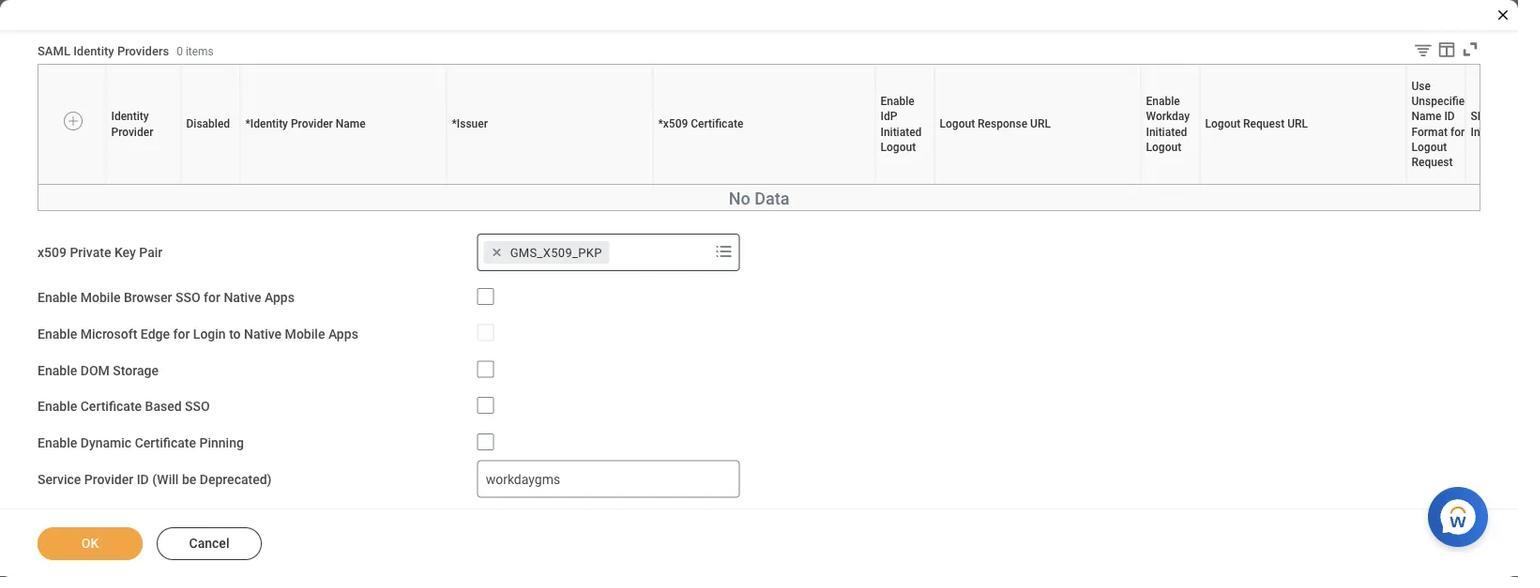 Task type: vqa. For each thing, say whether or not it's contained in the screenshot.
12th menu item from the top of the page
no



Task type: locate. For each thing, give the bounding box(es) containing it.
id left sp
[[1445, 110, 1455, 123]]

native
[[224, 290, 261, 305], [244, 326, 282, 342]]

0 vertical spatial format
[[1412, 125, 1448, 138]]

enable up 'service'
[[38, 435, 77, 451]]

0 vertical spatial response
[[978, 118, 1028, 131]]

use down use unspecified name id format for logout request on the top right of page
[[1425, 184, 1426, 185]]

0 horizontal spatial issuer
[[457, 118, 488, 131]]

* for x509
[[658, 118, 663, 131]]

enable up enable workday initiated logout button
[[1146, 95, 1180, 108]]

0 vertical spatial use
[[1412, 80, 1431, 93]]

column header
[[1466, 185, 1518, 186]]

native right the to
[[244, 326, 282, 342]]

id left (will
[[137, 472, 149, 487]]

1 vertical spatial mobile
[[285, 326, 325, 342]]

x509
[[663, 118, 688, 131], [761, 184, 763, 185], [38, 245, 67, 260]]

workday
[[1146, 110, 1190, 123], [1167, 184, 1170, 185]]

enable inside enable idp initiated logout
[[881, 95, 915, 108]]

0 vertical spatial issuer
[[457, 118, 488, 131]]

0 horizontal spatial id
[[137, 472, 149, 487]]

2 horizontal spatial *
[[658, 118, 663, 131]]

1 horizontal spatial id
[[1435, 184, 1435, 185]]

sso for browser
[[176, 290, 200, 305]]

prompts image
[[713, 240, 735, 263]]

initiated inside enable workday initiated logout
[[1146, 125, 1188, 138]]

enable workday initiated logout button
[[1164, 184, 1178, 185]]

enable
[[881, 95, 915, 108], [1146, 95, 1180, 108], [899, 184, 902, 185], [1164, 184, 1166, 185], [38, 290, 77, 305], [38, 326, 77, 342], [38, 362, 77, 378], [38, 399, 77, 414], [38, 435, 77, 451]]

idp inside enable idp initiated logout
[[881, 110, 897, 123]]

response
[[978, 118, 1028, 131], [1036, 184, 1040, 185]]

click to view/edit grid preferences image
[[1437, 39, 1457, 60]]

name down use unspecified name id format for logout request on the top right of page
[[1432, 184, 1434, 185]]

name
[[1412, 110, 1442, 123], [336, 118, 366, 131], [345, 184, 348, 185], [1432, 184, 1434, 185]]

sso
[[176, 290, 200, 305], [185, 399, 210, 414]]

dom
[[80, 362, 110, 378]]

1 vertical spatial x509
[[761, 184, 763, 185]]

2 vertical spatial x509
[[38, 245, 67, 260]]

1 horizontal spatial mobile
[[285, 326, 325, 342]]

2 vertical spatial id
[[137, 472, 149, 487]]

enable workday initiated logout
[[1146, 95, 1190, 153]]

0 horizontal spatial *
[[245, 118, 250, 131]]

enable down enable dom storage
[[38, 399, 77, 414]]

disabled right identity provider button
[[208, 184, 212, 185]]

providers
[[117, 44, 169, 58]]

apps
[[265, 290, 295, 305], [328, 326, 358, 342]]

enable mobile browser sso for native apps
[[38, 290, 295, 305]]

format up use unspecified name id format for logout request button
[[1412, 125, 1448, 138]]

enable idp initiated logout
[[881, 95, 922, 153]]

format inside use unspecified name id format for logout request
[[1412, 125, 1448, 138]]

identity
[[73, 44, 114, 58], [111, 110, 149, 123], [250, 118, 288, 131], [140, 184, 143, 185], [338, 184, 341, 185]]

dynamic
[[80, 435, 132, 451]]

enable up the enable idp initiated logout "button"
[[881, 95, 915, 108]]

* for issuer
[[452, 118, 457, 131]]

0 vertical spatial workday
[[1146, 110, 1190, 123]]

sso for based
[[185, 399, 210, 414]]

for left sp initiated
[[1451, 125, 1465, 138]]

mobile up microsoft
[[80, 290, 121, 305]]

logout down logout response url
[[1033, 184, 1036, 185]]

initiated up enable workday initiated logout button
[[1146, 125, 1188, 138]]

certificate
[[691, 118, 744, 131], [763, 184, 767, 185], [80, 399, 142, 414], [135, 435, 196, 451]]

no data dialog
[[0, 0, 1518, 577]]

id down use unspecified name id format for logout request on the top right of page
[[1435, 184, 1435, 185]]

url down logout response url
[[1040, 184, 1042, 185]]

1 vertical spatial response
[[1036, 184, 1040, 185]]

mobile right the to
[[285, 326, 325, 342]]

0 horizontal spatial response
[[978, 118, 1028, 131]]

initiated down enable workday initiated logout in the top right of the page
[[1170, 184, 1174, 185]]

sp
[[1471, 110, 1485, 123]]

provider
[[291, 118, 333, 131], [111, 125, 153, 138], [143, 184, 147, 185], [342, 184, 345, 185], [84, 472, 133, 487]]

idp
[[881, 110, 897, 123], [902, 184, 904, 185]]

logout inside enable workday initiated logout
[[1146, 140, 1182, 153]]

1 vertical spatial workday
[[1167, 184, 1170, 185]]

request
[[1244, 118, 1285, 131], [1412, 155, 1453, 168], [1302, 184, 1305, 185], [1443, 184, 1447, 185]]

0 vertical spatial disabled
[[186, 118, 230, 131]]

enable left dom
[[38, 362, 77, 378]]

1 horizontal spatial response
[[1036, 184, 1040, 185]]

x509 certificate button
[[761, 184, 768, 185]]

for down use unspecified name id format for logout request on the top right of page
[[1439, 184, 1440, 185]]

format down use unspecified name id format for logout request on the top right of page
[[1436, 184, 1439, 185]]

workday inside row element
[[1146, 110, 1190, 123]]

enable for enable microsoft edge for login to native mobile apps
[[38, 326, 77, 342]]

data
[[755, 188, 790, 208]]

unspecified inside row element
[[1412, 95, 1471, 108]]

2 horizontal spatial x509
[[761, 184, 763, 185]]

* for identity
[[245, 118, 250, 131]]

workday down enable workday initiated logout in the top right of the page
[[1167, 184, 1170, 185]]

id
[[1445, 110, 1455, 123], [1435, 184, 1435, 185], [137, 472, 149, 487]]

certificate up no
[[691, 118, 744, 131]]

toolbar
[[1399, 39, 1481, 64]]

1 horizontal spatial issuer
[[548, 184, 551, 185]]

url
[[1031, 118, 1051, 131], [1288, 118, 1308, 131], [1040, 184, 1042, 185], [1306, 184, 1307, 185]]

service
[[38, 472, 81, 487]]

1 * from the left
[[245, 118, 250, 131]]

*
[[245, 118, 250, 131], [452, 118, 457, 131], [658, 118, 663, 131]]

for
[[1451, 125, 1465, 138], [1439, 184, 1440, 185], [204, 290, 220, 305], [173, 326, 190, 342]]

enable down private
[[38, 290, 77, 305]]

logout up use unspecified name id format for logout request button
[[1412, 140, 1447, 153]]

native up the to
[[224, 290, 261, 305]]

workday up enable workday initiated logout button
[[1146, 110, 1190, 123]]

0 vertical spatial mobile
[[80, 290, 121, 305]]

disabled
[[186, 118, 230, 131], [208, 184, 212, 185]]

format
[[1412, 125, 1448, 138], [1436, 184, 1439, 185]]

cancel
[[189, 536, 229, 551]]

enable left microsoft
[[38, 326, 77, 342]]

logout up the enable idp initiated logout "button"
[[881, 140, 916, 153]]

unspecified
[[1412, 95, 1471, 108], [1427, 184, 1432, 185]]

0 vertical spatial unspecified
[[1412, 95, 1471, 108]]

enable for enable dynamic certificate pinning
[[38, 435, 77, 451]]

logout up enable workday initiated logout button
[[1146, 140, 1182, 153]]

2 * from the left
[[452, 118, 457, 131]]

2 horizontal spatial id
[[1445, 110, 1455, 123]]

0 vertical spatial x509
[[663, 118, 688, 131]]

toolbar inside no data dialog
[[1399, 39, 1481, 64]]

0 vertical spatial native
[[224, 290, 261, 305]]

0 vertical spatial idp
[[881, 110, 897, 123]]

certificate inside row element
[[691, 118, 744, 131]]

x509 private key pair
[[38, 245, 163, 260]]

1 horizontal spatial idp
[[902, 184, 904, 185]]

logout inside enable idp initiated logout
[[881, 140, 916, 153]]

certificate up no data
[[763, 184, 767, 185]]

url up 'logout request url' button
[[1288, 118, 1308, 131]]

initiated
[[881, 125, 922, 138], [1146, 125, 1188, 138], [1471, 125, 1512, 138], [904, 184, 907, 185], [1170, 184, 1174, 185]]

0 horizontal spatial apps
[[265, 290, 295, 305]]

logout
[[940, 118, 975, 131], [1205, 118, 1241, 131], [881, 140, 916, 153], [1146, 140, 1182, 153], [1412, 140, 1447, 153], [907, 184, 910, 185], [1033, 184, 1036, 185], [1174, 184, 1177, 185], [1299, 184, 1302, 185], [1440, 184, 1443, 185]]

1 vertical spatial sso
[[185, 399, 210, 414]]

use down select to filter grid data icon
[[1412, 80, 1431, 93]]

disabled up disabled button
[[186, 118, 230, 131]]

no
[[729, 188, 750, 208]]

sso up "enable microsoft edge for login to native mobile apps"
[[176, 290, 200, 305]]

0 vertical spatial apps
[[265, 290, 295, 305]]

unspecified down use unspecified name id format for logout request on the top right of page
[[1427, 184, 1432, 185]]

3 * from the left
[[658, 118, 663, 131]]

sso right based
[[185, 399, 210, 414]]

logout right enable workday initiated logout in the top right of the page
[[1205, 118, 1241, 131]]

response inside row element
[[978, 118, 1028, 131]]

0 vertical spatial sso
[[176, 290, 200, 305]]

certificate up (will
[[135, 435, 196, 451]]

name left sp
[[1412, 110, 1442, 123]]

deprecated)
[[200, 472, 272, 487]]

0 horizontal spatial idp
[[881, 110, 897, 123]]

use
[[1412, 80, 1431, 93], [1425, 184, 1426, 185]]

certificate up "dynamic"
[[80, 399, 142, 414]]

fullscreen image
[[1460, 39, 1481, 60]]

enable for enable workday initiated logout
[[1146, 95, 1180, 108]]

issuer
[[457, 118, 488, 131], [548, 184, 551, 185]]

mobile
[[80, 290, 121, 305], [285, 326, 325, 342]]

enable microsoft edge for login to native mobile apps
[[38, 326, 358, 342]]

1 vertical spatial issuer
[[548, 184, 551, 185]]

1 vertical spatial disabled
[[208, 184, 212, 185]]

1 vertical spatial native
[[244, 326, 282, 342]]

provider for identity provider disabled identity provider name issuer x509 certificate enable idp initiated logout logout response url enable workday initiated logout logout request url use unspecified name id format for logout request
[[143, 184, 147, 185]]

1 horizontal spatial x509
[[663, 118, 688, 131]]

browser
[[124, 290, 172, 305]]

enable for enable mobile browser sso for native apps
[[38, 290, 77, 305]]

unspecified up sp
[[1412, 95, 1471, 108]]

0 vertical spatial id
[[1445, 110, 1455, 123]]

sp initiated
[[1471, 110, 1512, 138]]

1 vertical spatial idp
[[902, 184, 904, 185]]

service provider id (will be deprecated)
[[38, 472, 272, 487]]

logout down logout request url
[[1299, 184, 1302, 185]]

1 vertical spatial apps
[[328, 326, 358, 342]]

for inside use unspecified name id format for logout request
[[1451, 125, 1465, 138]]

1 vertical spatial use
[[1425, 184, 1426, 185]]

provider for identity provider
[[111, 125, 153, 138]]

x509 inside row element
[[663, 118, 688, 131]]

1 horizontal spatial *
[[452, 118, 457, 131]]

logout request url button
[[1299, 184, 1308, 185]]

pair
[[139, 245, 163, 260]]

enable inside enable workday initiated logout
[[1146, 95, 1180, 108]]

storage
[[113, 362, 159, 378]]



Task type: describe. For each thing, give the bounding box(es) containing it.
enable dom storage
[[38, 362, 159, 378]]

disabled button
[[208, 184, 213, 185]]

0 horizontal spatial x509
[[38, 245, 67, 260]]

row element
[[38, 65, 1518, 184]]

use unspecified name id format for logout request button
[[1425, 184, 1448, 185]]

name down * identity provider name
[[345, 184, 348, 185]]

name inside use unspecified name id format for logout request
[[1412, 110, 1442, 123]]

identity provider
[[111, 110, 153, 138]]

initiated down sp
[[1471, 125, 1512, 138]]

1 vertical spatial id
[[1435, 184, 1435, 185]]

logout response url
[[940, 118, 1051, 131]]

issuer button
[[548, 184, 552, 185]]

x small image
[[488, 243, 506, 262]]

workday assistant region
[[1428, 480, 1496, 547]]

for right edge in the left of the page
[[173, 326, 190, 342]]

identity provider disabled identity provider name issuer x509 certificate enable idp initiated logout logout response url enable workday initiated logout logout request url use unspecified name id format for logout request
[[140, 184, 1447, 185]]

enable for enable certificate based sso
[[38, 399, 77, 414]]

be
[[182, 472, 196, 487]]

enable certificate based sso
[[38, 399, 210, 414]]

identity provider button
[[140, 184, 147, 185]]

to
[[229, 326, 241, 342]]

* identity provider name
[[245, 118, 366, 131]]

1 vertical spatial unspecified
[[1427, 184, 1432, 185]]

logout response url button
[[1033, 184, 1043, 185]]

enable for enable idp initiated logout
[[881, 95, 915, 108]]

ok
[[81, 536, 99, 551]]

logout inside use unspecified name id format for logout request
[[1412, 140, 1447, 153]]

key
[[114, 245, 136, 260]]

enable down enable idp initiated logout
[[899, 184, 902, 185]]

login
[[193, 326, 226, 342]]

1 vertical spatial format
[[1436, 184, 1439, 185]]

1 horizontal spatial apps
[[328, 326, 358, 342]]

logout down use unspecified name id format for logout request on the top right of page
[[1440, 184, 1443, 185]]

private
[[70, 245, 111, 260]]

issuer inside row element
[[457, 118, 488, 131]]

gms_x509_pkp
[[510, 245, 602, 259]]

* x509 certificate
[[658, 118, 744, 131]]

disabled inside row element
[[186, 118, 230, 131]]

initiated up the enable idp initiated logout "button"
[[881, 125, 922, 138]]

items
[[186, 45, 214, 58]]

identity inside identity provider
[[111, 110, 149, 123]]

Service Provider ID (Will be Deprecated) text field
[[477, 460, 740, 498]]

* issuer
[[452, 118, 488, 131]]

microsoft
[[80, 326, 137, 342]]

saml identity providers 0 items
[[38, 44, 214, 58]]

logout request url
[[1205, 118, 1308, 131]]

enable idp initiated logout button
[[899, 184, 911, 185]]

select to filter grid data image
[[1413, 40, 1434, 60]]

gms_x509_pkp, press delete to clear value. option
[[484, 241, 610, 263]]

enable dynamic certificate pinning
[[38, 435, 244, 451]]

enable down enable workday initiated logout in the top right of the page
[[1164, 184, 1166, 185]]

based
[[145, 399, 182, 414]]

edge
[[141, 326, 170, 342]]

no data
[[729, 188, 790, 208]]

name up identity provider name button
[[336, 118, 366, 131]]

use unspecified name id format for logout request
[[1412, 80, 1471, 168]]

pinning
[[199, 435, 244, 451]]

0
[[177, 45, 183, 58]]

0 horizontal spatial mobile
[[80, 290, 121, 305]]

ok button
[[38, 527, 143, 560]]

for up login
[[204, 290, 220, 305]]

identity provider name button
[[338, 184, 349, 185]]

url down logout request url
[[1306, 184, 1307, 185]]

column header inside no data dialog
[[1466, 185, 1518, 186]]

request inside use unspecified name id format for logout request
[[1412, 155, 1453, 168]]

close edit tenant setup - security image
[[1496, 8, 1511, 23]]

gms_x509_pkp element
[[510, 244, 602, 261]]

plus image
[[66, 113, 80, 130]]

saml
[[38, 44, 70, 58]]

logout down enable workday initiated logout in the top right of the page
[[1174, 184, 1177, 185]]

use inside use unspecified name id format for logout request
[[1412, 80, 1431, 93]]

logout right enable idp initiated logout
[[940, 118, 975, 131]]

(will
[[152, 472, 179, 487]]

provider for service provider id (will be deprecated)
[[84, 472, 133, 487]]

logout down enable idp initiated logout
[[907, 184, 910, 185]]

initiated down enable idp initiated logout
[[904, 184, 907, 185]]

cancel button
[[157, 527, 262, 560]]

enable for enable dom storage
[[38, 362, 77, 378]]

url up 'logout response url' button
[[1031, 118, 1051, 131]]

id inside use unspecified name id format for logout request
[[1445, 110, 1455, 123]]



